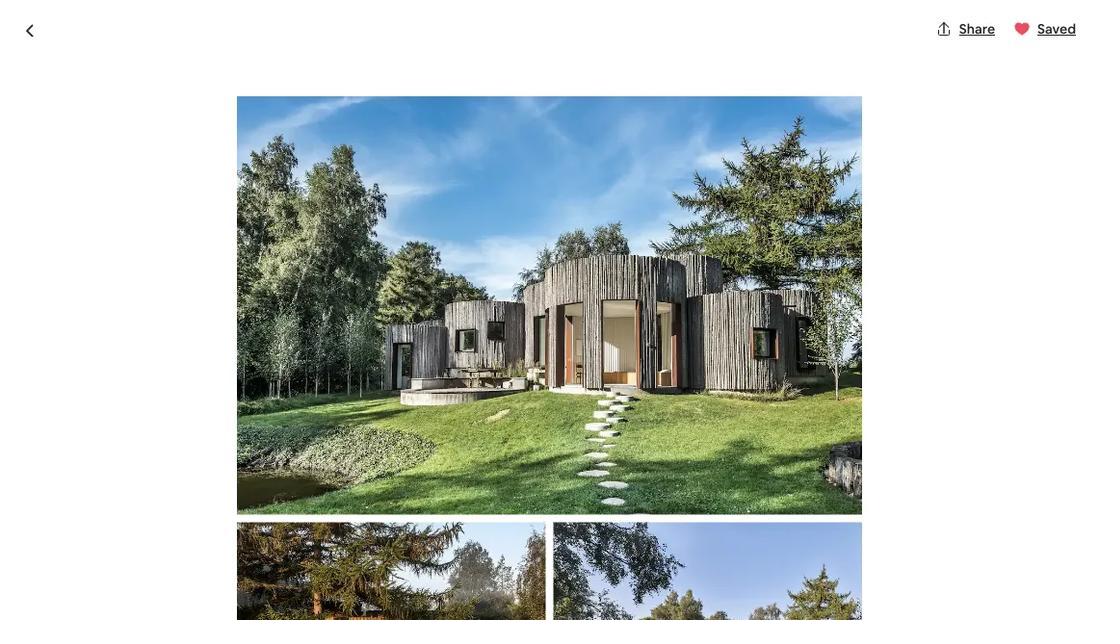 Task type: locate. For each thing, give the bounding box(es) containing it.
· left stege,
[[298, 138, 302, 158]]

modern fairytale holiday home image 3 image
[[558, 344, 786, 492]]

1 horizontal spatial 3
[[243, 555, 252, 575]]

listing image 2 image
[[237, 523, 546, 621], [237, 523, 546, 621]]

3 left beds
[[243, 555, 252, 575]]

by
[[274, 521, 298, 549]]

stege, denmark button
[[310, 135, 412, 158]]

hosted
[[199, 521, 269, 549]]

jan henrik
[[303, 521, 409, 549]]

modern fairytale holiday home superhost · stege, denmark
[[77, 96, 438, 158]]

modern fairytale holiday home image 5 image
[[794, 344, 1023, 492]]

night
[[781, 553, 818, 572]]

stege,
[[310, 138, 350, 155]]

0 horizontal spatial 3
[[147, 555, 156, 575]]

· left "2"
[[294, 555, 297, 575]]

0 horizontal spatial ·
[[236, 555, 240, 575]]

listing image 1 image
[[237, 96, 862, 515], [237, 96, 862, 515]]

· down hosted
[[236, 555, 240, 575]]

2 horizontal spatial ·
[[298, 138, 302, 158]]

superhost
[[227, 138, 291, 155]]

1 3 from the left
[[147, 555, 156, 575]]

jan henrik is a superhost. learn more about jan henrik. image
[[575, 523, 629, 577], [575, 523, 629, 577]]

listing image 3 image
[[554, 523, 862, 621], [554, 523, 862, 621]]

3 down "cabin" on the left bottom of page
[[147, 555, 156, 575]]

2
[[301, 555, 309, 575]]

3
[[147, 555, 156, 575], [243, 555, 252, 575]]

saved button
[[1007, 13, 1084, 45]]

dialog
[[0, 0, 1100, 621]]

modern
[[77, 96, 170, 129]]

·
[[298, 138, 302, 158], [236, 555, 240, 575], [294, 555, 297, 575]]



Task type: vqa. For each thing, say whether or not it's contained in the screenshot.
"DUE" inside the Get reimbursed if you cancel due to illness, flight delays, and more. Plus, get assistance services like emergency help.
no



Task type: describe. For each thing, give the bounding box(es) containing it.
fairytale
[[176, 96, 274, 129]]

baths
[[313, 555, 353, 575]]

entire cabin hosted by jan henrik 3 bedrooms · 3 beds · 2 baths
[[77, 521, 409, 575]]

cabin
[[140, 521, 195, 549]]

home
[[370, 96, 438, 129]]

modern fairytale holiday home image 4 image
[[794, 181, 1023, 337]]

saved
[[1038, 20, 1077, 38]]

1 horizontal spatial ·
[[294, 555, 297, 575]]

$157
[[732, 547, 777, 574]]

entire
[[77, 521, 136, 549]]

denmark
[[353, 138, 412, 155]]

share button
[[929, 13, 1003, 45]]

Start your search search field
[[405, 13, 694, 60]]

modern fairytale holiday home image 2 image
[[558, 181, 786, 337]]

bedrooms
[[159, 555, 233, 575]]

holiday
[[280, 96, 365, 129]]

· inside the modern fairytale holiday home superhost · stege, denmark
[[298, 138, 302, 158]]

modern fairytale holiday home image 1 image
[[77, 181, 550, 492]]

2 3 from the left
[[243, 555, 252, 575]]

share
[[960, 20, 996, 38]]

dialog containing share
[[0, 0, 1100, 621]]

beds
[[255, 555, 290, 575]]

$157 night
[[732, 547, 818, 574]]



